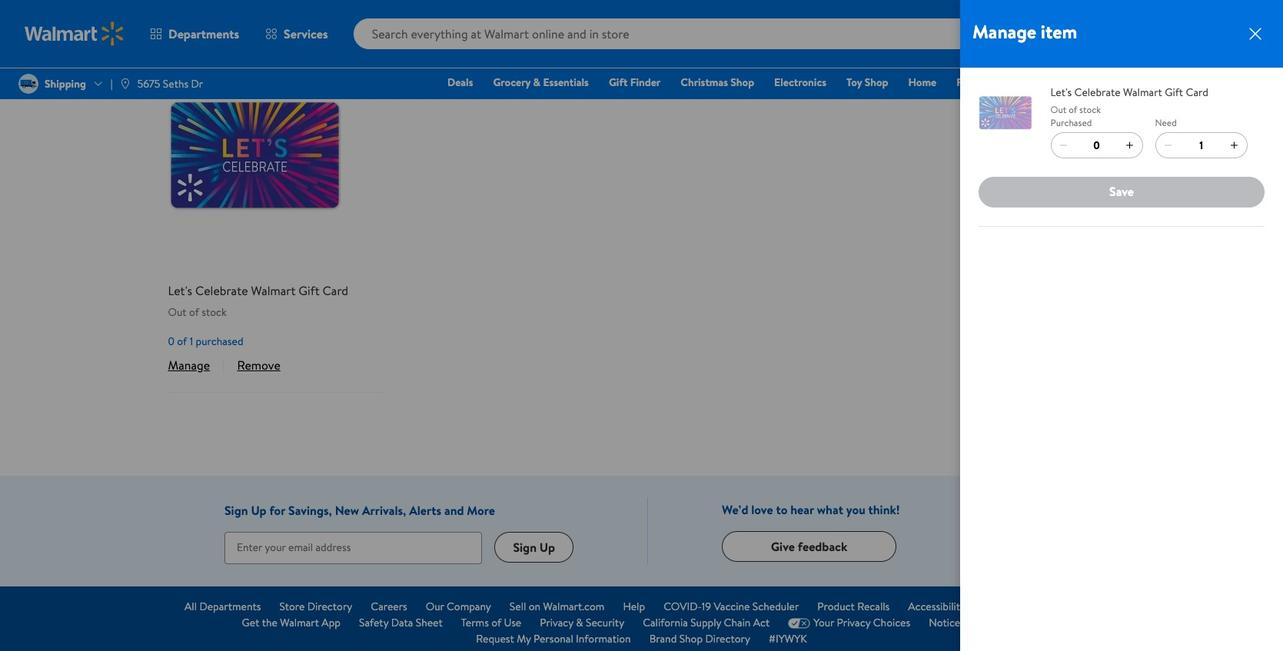 Task type: describe. For each thing, give the bounding box(es) containing it.
#iywyk
[[769, 632, 807, 647]]

0 for 0
[[1094, 137, 1101, 153]]

gift cards link
[[1006, 74, 1068, 91]]

Walmart Site-Wide search field
[[354, 18, 1024, 49]]

feedback
[[798, 538, 848, 555]]

all departments
[[185, 599, 261, 615]]

gift inside group
[[299, 282, 320, 299]]

get the walmart app link
[[242, 615, 341, 632]]

your privacy choices
[[814, 615, 911, 631]]

recalls
[[858, 599, 890, 615]]

more
[[467, 502, 495, 519]]

vaccine
[[714, 599, 750, 615]]

#iywyk link
[[769, 632, 807, 648]]

0 for 0 of 1 purchased
[[168, 334, 175, 349]]

use
[[504, 615, 522, 631]]

christmas shop link
[[674, 74, 762, 91]]

product
[[818, 599, 855, 615]]

gift finder link
[[602, 74, 668, 91]]

let's celebrate walmart gift card out of stock inside manage item "dialog"
[[1051, 85, 1209, 116]]

up for sign up
[[540, 539, 555, 556]]

covid-19 vaccine scheduler link
[[664, 599, 799, 615]]

let's celebrate walmart gift card group
[[168, 69, 387, 320]]

give feedback
[[771, 538, 848, 555]]

increase quantity purchased, current quantity 0 image
[[1124, 139, 1137, 151]]

& for privacy
[[576, 615, 584, 631]]

alerts
[[409, 502, 442, 519]]

request my personal information link
[[476, 632, 631, 648]]

walmart image
[[25, 22, 125, 46]]

brand shop directory link
[[650, 632, 751, 648]]

28
[[1253, 16, 1263, 29]]

information
[[576, 632, 631, 647]]

careers
[[371, 599, 408, 615]]

1 for 1 )
[[257, 18, 261, 35]]

stock inside manage item "dialog"
[[1080, 103, 1102, 116]]

finder
[[631, 75, 661, 90]]

privacy choices icon image
[[789, 618, 811, 629]]

to
[[776, 502, 788, 518]]

chain
[[724, 615, 751, 631]]

sell
[[510, 599, 526, 615]]

collection
[[975, 615, 1023, 631]]

safety
[[359, 615, 389, 631]]

sell on walmart.com link
[[510, 599, 605, 615]]

19
[[702, 599, 712, 615]]

manage button
[[168, 357, 210, 374]]

up for sign up for savings, new arrivals, alerts and more
[[251, 502, 267, 519]]

walmart inside group
[[251, 282, 296, 299]]

all
[[185, 599, 197, 615]]

covid-
[[664, 599, 702, 615]]

we'd
[[722, 502, 749, 518]]

remove button
[[237, 357, 281, 374]]

safety data sheet link
[[359, 615, 443, 632]]

$4,359.54
[[1235, 38, 1267, 48]]

decrease quantity purchased, current quantity 0 image
[[1058, 139, 1070, 151]]

sign up
[[513, 539, 555, 556]]

for
[[270, 502, 285, 519]]

and
[[445, 502, 464, 519]]

out inside manage item "dialog"
[[1051, 103, 1067, 116]]

of inside let's celebrate walmart gift card group
[[189, 305, 199, 320]]

one
[[1141, 75, 1164, 90]]

arrivals,
[[362, 502, 406, 519]]

sign up button
[[495, 532, 574, 563]]

gift inside manage item "dialog"
[[1165, 85, 1184, 100]]

sign up for savings, new arrivals, alerts and more
[[225, 502, 495, 519]]

my
[[517, 632, 531, 647]]

fashion link
[[950, 74, 1000, 91]]

savings,
[[288, 502, 332, 519]]

on
[[529, 599, 541, 615]]

purchased
[[196, 334, 243, 349]]

your
[[814, 615, 835, 631]]

2 vertical spatial 1
[[190, 334, 193, 349]]

toy
[[847, 75, 863, 90]]

act
[[754, 615, 770, 631]]

store directory
[[280, 599, 353, 615]]

deals link
[[441, 74, 480, 91]]

your privacy choices link
[[789, 615, 911, 632]]

shop for christmas
[[731, 75, 755, 90]]

registry link
[[1074, 74, 1127, 91]]

deals
[[448, 75, 473, 90]]

sign for sign up
[[513, 539, 537, 556]]

save
[[1110, 183, 1135, 200]]

manage for manage item
[[973, 18, 1037, 45]]

one debit link
[[1134, 74, 1199, 91]]

debit
[[1166, 75, 1193, 90]]

store
[[280, 599, 305, 615]]

home
[[909, 75, 937, 90]]

privacy & security
[[540, 615, 625, 631]]

privacy & security link
[[540, 615, 625, 632]]

gift cards
[[1013, 75, 1061, 90]]

accessibility
[[909, 599, 966, 615]]

shop for brand
[[680, 632, 703, 647]]

grocery & essentials
[[493, 75, 589, 90]]

we'd love to hear what you think!
[[722, 502, 900, 518]]



Task type: vqa. For each thing, say whether or not it's contained in the screenshot.
Hi, Jeremy M Account
no



Task type: locate. For each thing, give the bounding box(es) containing it.
1 vertical spatial 0
[[168, 334, 175, 349]]

let's celebrate walmart gift card out of stock
[[1051, 85, 1209, 116], [168, 282, 349, 320]]

0 horizontal spatial let's celebrate walmart gift card out of stock
[[168, 282, 349, 320]]

hear
[[791, 502, 814, 518]]

directory
[[307, 599, 353, 615], [706, 632, 751, 647]]

walmart
[[1124, 85, 1163, 100], [251, 282, 296, 299], [280, 615, 319, 631]]

1 horizontal spatial let's celebrate walmart gift card out of stock
[[1051, 85, 1209, 116]]

0 vertical spatial 0
[[1094, 137, 1101, 153]]

0 horizontal spatial shop
[[680, 632, 703, 647]]

california supply chain act link
[[643, 615, 770, 632]]

1 vertical spatial let's
[[168, 282, 192, 299]]

1 vertical spatial up
[[540, 539, 555, 556]]

privacy
[[540, 615, 574, 631], [837, 615, 871, 631]]

directory up app
[[307, 599, 353, 615]]

&
[[533, 75, 541, 90], [576, 615, 584, 631]]

0 horizontal spatial manage
[[168, 357, 210, 374]]

1 horizontal spatial out
[[1051, 103, 1067, 116]]

0 vertical spatial directory
[[307, 599, 353, 615]]

0 vertical spatial 1
[[257, 18, 261, 35]]

0 vertical spatial let's
[[1051, 85, 1072, 100]]

home link
[[902, 74, 944, 91]]

new
[[335, 502, 359, 519]]

accessibility get the walmart app
[[242, 599, 966, 631]]

request
[[476, 632, 514, 647]]

decrease quantity need, current quantity 1 image
[[1163, 139, 1175, 151]]

brand
[[650, 632, 677, 647]]

manage
[[973, 18, 1037, 45], [168, 357, 210, 374]]

0 horizontal spatial out
[[168, 305, 187, 320]]

|
[[222, 357, 225, 374]]

what
[[817, 502, 844, 518]]

shop right toy
[[865, 75, 889, 90]]

0 vertical spatial stock
[[1080, 103, 1102, 116]]

0 horizontal spatial privacy
[[540, 615, 574, 631]]

0 vertical spatial sign
[[225, 502, 248, 519]]

sell on walmart.com
[[510, 599, 605, 615]]

sign inside button
[[513, 539, 537, 556]]

shop down 'supply'
[[680, 632, 703, 647]]

stock up purchased
[[202, 305, 227, 320]]

directory down chain
[[706, 632, 751, 647]]

0 horizontal spatial directory
[[307, 599, 353, 615]]

let's celebrate walmart gift card image
[[168, 69, 342, 243]]

Search search field
[[354, 18, 1024, 49]]

grocery & essentials link
[[486, 74, 596, 91]]

1 horizontal spatial 1
[[257, 18, 261, 35]]

0 of 1 purchased
[[168, 334, 243, 349]]

privacy inside "link"
[[837, 615, 871, 631]]

manage for the manage button at bottom left
[[168, 357, 210, 374]]

sign left "for"
[[225, 502, 248, 519]]

walmart down store
[[280, 615, 319, 631]]

give
[[771, 538, 795, 555]]

1 vertical spatial 1
[[1200, 137, 1204, 153]]

of up the manage button at bottom left
[[177, 334, 187, 349]]

our
[[426, 599, 444, 615]]

sheet
[[416, 615, 443, 631]]

data
[[391, 615, 413, 631]]

0 inside manage item "dialog"
[[1094, 137, 1101, 153]]

privacy inside 'link'
[[540, 615, 574, 631]]

of inside manage item "dialog"
[[1069, 103, 1078, 116]]

0 vertical spatial card
[[1187, 85, 1209, 100]]

notice at collection request my personal information
[[476, 615, 1023, 647]]

0 vertical spatial let's celebrate walmart gift card out of stock
[[1051, 85, 1209, 116]]

walmart left the debit
[[1124, 85, 1163, 100]]

0 left increase quantity purchased, current quantity 0 image
[[1094, 137, 1101, 153]]

2 horizontal spatial shop
[[865, 75, 889, 90]]

0 vertical spatial out
[[1051, 103, 1067, 116]]

2 vertical spatial walmart
[[280, 615, 319, 631]]

1 horizontal spatial 0
[[1094, 137, 1101, 153]]

0 vertical spatial celebrate
[[1075, 85, 1121, 100]]

0 horizontal spatial sign
[[225, 502, 248, 519]]

let's up purchased
[[1051, 85, 1072, 100]]

manage item dialog
[[961, 0, 1284, 652]]

1
[[257, 18, 261, 35], [1200, 137, 1204, 153], [190, 334, 193, 349]]

up up sell on walmart.com
[[540, 539, 555, 556]]

1 horizontal spatial &
[[576, 615, 584, 631]]

1 horizontal spatial let's
[[1051, 85, 1072, 100]]

sign for sign up for savings, new arrivals, alerts and more
[[225, 502, 248, 519]]

0 horizontal spatial up
[[251, 502, 267, 519]]

card inside group
[[323, 282, 349, 299]]

1 horizontal spatial card
[[1187, 85, 1209, 100]]

1 vertical spatial celebrate
[[195, 282, 248, 299]]

our company
[[426, 599, 491, 615]]

notice at collection link
[[929, 615, 1023, 632]]

1 horizontal spatial up
[[540, 539, 555, 556]]

1 horizontal spatial shop
[[731, 75, 755, 90]]

one debit
[[1141, 75, 1193, 90]]

walmart up remove button
[[251, 282, 296, 299]]

2 horizontal spatial 1
[[1200, 137, 1204, 153]]

2 privacy from the left
[[837, 615, 871, 631]]

remove
[[237, 357, 281, 374]]

1 privacy from the left
[[540, 615, 574, 631]]

let's celebrate walmart gift card out of stock inside let's celebrate walmart gift card group
[[168, 282, 349, 320]]

1 for 1
[[1200, 137, 1204, 153]]

& inside the grocery & essentials link
[[533, 75, 541, 90]]

1 vertical spatial manage
[[168, 357, 210, 374]]

1 left increase quantity need, current quantity 1 icon
[[1200, 137, 1204, 153]]

1 horizontal spatial stock
[[1080, 103, 1102, 116]]

& down "walmart.com"
[[576, 615, 584, 631]]

1 vertical spatial let's celebrate walmart gift card out of stock
[[168, 282, 349, 320]]

still
[[168, 16, 194, 37]]

toy shop
[[847, 75, 889, 90]]

0 vertical spatial &
[[533, 75, 541, 90]]

privacy down product recalls
[[837, 615, 871, 631]]

toy shop link
[[840, 74, 896, 91]]

supply
[[691, 615, 722, 631]]

0 horizontal spatial let's
[[168, 282, 192, 299]]

celebrate inside group
[[195, 282, 248, 299]]

careers link
[[371, 599, 408, 615]]

registry
[[1081, 75, 1121, 90]]

of up request
[[492, 615, 502, 631]]

love
[[752, 502, 774, 518]]

increase quantity need, current quantity 1 image
[[1229, 139, 1241, 151]]

1 up the manage button at bottom left
[[190, 334, 193, 349]]

1 vertical spatial stock
[[202, 305, 227, 320]]

terms of use link
[[461, 615, 522, 632]]

& inside privacy & security 'link'
[[576, 615, 584, 631]]

christmas shop
[[681, 75, 755, 90]]

shop right christmas
[[731, 75, 755, 90]]

0 horizontal spatial stock
[[202, 305, 227, 320]]

1 vertical spatial sign
[[513, 539, 537, 556]]

christmas
[[681, 75, 728, 90]]

& for grocery
[[533, 75, 541, 90]]

let's up 0 of 1 purchased
[[168, 282, 192, 299]]

0 horizontal spatial 0
[[168, 334, 175, 349]]

shop for toy
[[865, 75, 889, 90]]

choices
[[874, 615, 911, 631]]

close panel image
[[1247, 25, 1265, 43]]

fashion
[[957, 75, 993, 90]]

up inside button
[[540, 539, 555, 556]]

0 horizontal spatial 1
[[190, 334, 193, 349]]

think!
[[869, 502, 900, 518]]

terms of use
[[461, 615, 522, 631]]

0 vertical spatial up
[[251, 502, 267, 519]]

covid-19 vaccine scheduler
[[664, 599, 799, 615]]

california supply chain act
[[643, 615, 770, 631]]

security
[[586, 615, 625, 631]]

1 horizontal spatial celebrate
[[1075, 85, 1121, 100]]

out inside let's celebrate walmart gift card group
[[168, 305, 187, 320]]

1 horizontal spatial directory
[[706, 632, 751, 647]]

walmart.com
[[543, 599, 605, 615]]

manage item
[[973, 18, 1078, 45]]

gift finder
[[609, 75, 661, 90]]

shop
[[731, 75, 755, 90], [865, 75, 889, 90], [680, 632, 703, 647]]

1 vertical spatial out
[[168, 305, 187, 320]]

1 horizontal spatial privacy
[[837, 615, 871, 631]]

privacy down sell on walmart.com
[[540, 615, 574, 631]]

item
[[1041, 18, 1078, 45]]

brand shop directory
[[650, 632, 751, 647]]

)
[[261, 18, 266, 35]]

our company link
[[426, 599, 491, 615]]

walmart inside manage item "dialog"
[[1124, 85, 1163, 100]]

0 horizontal spatial celebrate
[[195, 282, 248, 299]]

Enter your email address field
[[225, 532, 483, 564]]

up left "for"
[[251, 502, 267, 519]]

0 vertical spatial manage
[[973, 18, 1037, 45]]

of inside terms of use link
[[492, 615, 502, 631]]

card inside manage item "dialog"
[[1187, 85, 1209, 100]]

need
[[1156, 116, 1177, 129]]

manage left the "item"
[[973, 18, 1037, 45]]

0 horizontal spatial &
[[533, 75, 541, 90]]

0 horizontal spatial card
[[323, 282, 349, 299]]

1 right the needed
[[257, 18, 261, 35]]

give feedback button
[[722, 532, 897, 562]]

safety data sheet
[[359, 615, 443, 631]]

celebrate inside manage item "dialog"
[[1075, 85, 1121, 100]]

manage down 0 of 1 purchased
[[168, 357, 210, 374]]

get
[[242, 615, 260, 631]]

manage inside "dialog"
[[973, 18, 1037, 45]]

1 horizontal spatial manage
[[973, 18, 1037, 45]]

departments
[[200, 599, 261, 615]]

out up 0 of 1 purchased
[[168, 305, 187, 320]]

all departments link
[[185, 599, 261, 615]]

cards
[[1034, 75, 1061, 90]]

1 vertical spatial walmart
[[251, 282, 296, 299]]

directory inside 'link'
[[307, 599, 353, 615]]

electronics link
[[768, 74, 834, 91]]

personal
[[534, 632, 574, 647]]

0 vertical spatial walmart
[[1124, 85, 1163, 100]]

out down cards
[[1051, 103, 1067, 116]]

0 up the manage button at bottom left
[[168, 334, 175, 349]]

1 vertical spatial directory
[[706, 632, 751, 647]]

let's inside manage item "dialog"
[[1051, 85, 1072, 100]]

app
[[322, 615, 341, 631]]

store directory link
[[280, 599, 353, 615]]

1 vertical spatial &
[[576, 615, 584, 631]]

product recalls
[[818, 599, 890, 615]]

0
[[1094, 137, 1101, 153], [168, 334, 175, 349]]

notice
[[929, 615, 961, 631]]

you
[[847, 502, 866, 518]]

let's inside group
[[168, 282, 192, 299]]

of up 0 of 1 purchased
[[189, 305, 199, 320]]

1 vertical spatial card
[[323, 282, 349, 299]]

& right grocery
[[533, 75, 541, 90]]

walmart inside 'accessibility get the walmart app'
[[280, 615, 319, 631]]

scheduler
[[753, 599, 799, 615]]

sign up sell
[[513, 539, 537, 556]]

stock down registry link
[[1080, 103, 1102, 116]]

needed
[[198, 16, 247, 37]]

of up decrease quantity purchased, current quantity 0 icon
[[1069, 103, 1078, 116]]

stock inside let's celebrate walmart gift card group
[[202, 305, 227, 320]]

of
[[1069, 103, 1078, 116], [189, 305, 199, 320], [177, 334, 187, 349], [492, 615, 502, 631]]

sign
[[225, 502, 248, 519], [513, 539, 537, 556]]

1 inside manage item "dialog"
[[1200, 137, 1204, 153]]

save button
[[979, 177, 1265, 207]]

card
[[1187, 85, 1209, 100], [323, 282, 349, 299]]

1 horizontal spatial sign
[[513, 539, 537, 556]]



